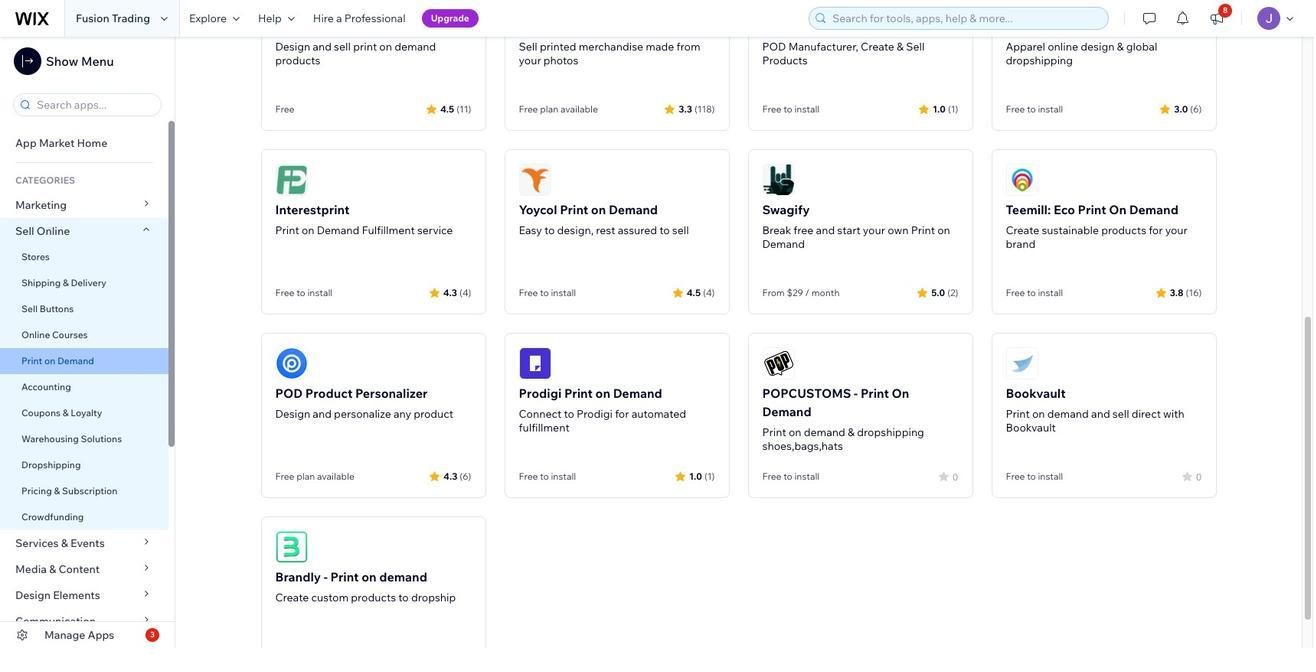 Task type: locate. For each thing, give the bounding box(es) containing it.
print up the custom
[[331, 570, 359, 585]]

- right popcustoms
[[854, 386, 858, 401]]

(4) for yoycol print on demand
[[703, 287, 715, 298]]

and right "free"
[[816, 224, 835, 237]]

sell inside the yoycol print on demand easy to design, rest assured to sell
[[672, 224, 689, 237]]

2 horizontal spatial create
[[1006, 224, 1040, 237]]

design down help button
[[275, 40, 310, 54]]

(4) for interestprint
[[460, 287, 472, 298]]

2 bookvault from the top
[[1006, 421, 1056, 435]]

products right sustainable
[[1102, 224, 1147, 237]]

0 vertical spatial create
[[861, 40, 895, 54]]

0 horizontal spatial (1)
[[705, 471, 715, 482]]

1 vertical spatial 4.5
[[687, 287, 701, 298]]

0 vertical spatial -
[[854, 386, 858, 401]]

install for bookvault
[[1038, 471, 1064, 483]]

$29
[[787, 287, 804, 299]]

design inside 'pod product personalizer design and personalize any product'
[[275, 408, 310, 421]]

sell right assured
[[672, 224, 689, 237]]

0 vertical spatial available
[[561, 103, 598, 115]]

your up 3.8
[[1166, 224, 1188, 237]]

0 vertical spatial pod
[[763, 40, 786, 54]]

1 vertical spatial 1.0
[[689, 471, 702, 482]]

online inside 'link'
[[21, 329, 50, 341]]

media & content
[[15, 563, 100, 577]]

product
[[414, 408, 454, 421]]

create inside teemill: eco print on demand create sustainable products for your brand
[[1006, 224, 1040, 237]]

design inside the design and sell print on demand products
[[275, 40, 310, 54]]

& inside pod manufacturer, create & sell products
[[897, 40, 904, 54]]

print inside bookvault print on demand and sell direct with bookvault
[[1006, 408, 1030, 421]]

categories
[[15, 175, 75, 186]]

1 vertical spatial (6)
[[460, 471, 472, 482]]

sell inside pod manufacturer, create & sell products
[[906, 40, 925, 54]]

1 horizontal spatial (6)
[[1191, 103, 1202, 115]]

swagify logo image
[[763, 164, 795, 196]]

plan for 4.3
[[297, 471, 315, 483]]

free to install for popcustoms - print on demand
[[763, 471, 820, 483]]

sell inside sell buttons link
[[21, 303, 38, 315]]

0 vertical spatial 4.5
[[440, 103, 454, 115]]

warehousing
[[21, 434, 79, 445]]

0 vertical spatial sell
[[334, 40, 351, 54]]

- up the custom
[[324, 570, 328, 585]]

communication link
[[0, 609, 169, 635]]

marketing link
[[0, 192, 169, 218]]

sustainable
[[1042, 224, 1099, 237]]

coupons & loyalty
[[21, 408, 102, 419]]

1 horizontal spatial for
[[1149, 224, 1163, 237]]

on inside popcustoms - print on demand print on demand & dropshipping shoes,bags,hats
[[789, 426, 802, 440]]

0 vertical spatial free plan available
[[519, 103, 598, 115]]

2 0 from the left
[[1196, 472, 1202, 483]]

pricing
[[21, 486, 52, 497]]

interestprint print on demand fulfillment service
[[275, 202, 453, 237]]

0 horizontal spatial plan
[[297, 471, 315, 483]]

free plan available
[[519, 103, 598, 115], [275, 471, 355, 483]]

sell for sell online
[[15, 224, 34, 238]]

(118)
[[695, 103, 715, 115]]

communication
[[15, 615, 98, 629]]

0 vertical spatial online
[[37, 224, 70, 238]]

print on demand link
[[0, 349, 169, 375]]

to inside prodigi print on demand connect to prodigi for automated fulfillment
[[564, 408, 575, 421]]

apparel online design & global dropshipping
[[1006, 40, 1158, 67]]

2 vertical spatial sell
[[1113, 408, 1130, 421]]

available for 4.3 (6)
[[317, 471, 355, 483]]

0 horizontal spatial on
[[892, 386, 910, 401]]

0 horizontal spatial products
[[275, 54, 321, 67]]

your inside sell printed merchandise made from your photos
[[519, 54, 541, 67]]

1 vertical spatial (1)
[[705, 471, 715, 482]]

online courses link
[[0, 323, 169, 349]]

3.0
[[1175, 103, 1188, 115]]

0 horizontal spatial (4)
[[460, 287, 472, 298]]

design and sell print on demand products
[[275, 40, 436, 67]]

0 horizontal spatial pod
[[275, 386, 303, 401]]

1 vertical spatial on
[[892, 386, 910, 401]]

your left photos
[[519, 54, 541, 67]]

print inside the yoycol print on demand easy to design, rest assured to sell
[[560, 202, 589, 218]]

1 0 from the left
[[953, 472, 959, 483]]

free plan available up brandly - print on demand logo
[[275, 471, 355, 483]]

2 (4) from the left
[[703, 287, 715, 298]]

crowdfunding link
[[0, 505, 169, 531]]

print down interestprint
[[275, 224, 299, 237]]

4.3
[[443, 287, 457, 298], [444, 471, 458, 482]]

pod product personalizer logo image
[[275, 348, 308, 380]]

1 vertical spatial design
[[275, 408, 310, 421]]

1 horizontal spatial 1.0 (1)
[[933, 103, 959, 115]]

0 vertical spatial on
[[1109, 202, 1127, 218]]

available for 3.3 (118)
[[561, 103, 598, 115]]

yoycol
[[519, 202, 557, 218]]

easy
[[519, 224, 542, 237]]

warehousing solutions
[[21, 434, 122, 445]]

eco
[[1054, 202, 1076, 218]]

pod for manufacturer,
[[763, 40, 786, 54]]

- inside brandly - print on demand create custom products to dropship
[[324, 570, 328, 585]]

3.8
[[1170, 287, 1184, 298]]

create down brandly
[[275, 591, 309, 605]]

1 (4) from the left
[[460, 287, 472, 298]]

sell up stores
[[15, 224, 34, 238]]

4.3 down product
[[444, 471, 458, 482]]

1 horizontal spatial dropshipping
[[1006, 54, 1073, 67]]

sell printed merchandise made from your photos
[[519, 40, 701, 67]]

(6) for 4.3 (6)
[[460, 471, 472, 482]]

brandly - print on demand logo image
[[275, 532, 308, 564]]

0 vertical spatial 1.0 (1)
[[933, 103, 959, 115]]

sell inside sell online link
[[15, 224, 34, 238]]

connect
[[519, 408, 562, 421]]

0 vertical spatial dropshipping
[[1006, 54, 1073, 67]]

sell online
[[15, 224, 70, 238]]

online down marketing
[[37, 224, 70, 238]]

coupons & loyalty link
[[0, 401, 169, 427]]

create down teemill:
[[1006, 224, 1040, 237]]

3.3
[[679, 103, 692, 115]]

1 vertical spatial bookvault
[[1006, 421, 1056, 435]]

pod
[[763, 40, 786, 54], [275, 386, 303, 401]]

accounting
[[21, 382, 71, 393]]

1 horizontal spatial sell
[[672, 224, 689, 237]]

4.5 for 4.5 (4)
[[687, 287, 701, 298]]

print inside prodigi print on demand connect to prodigi for automated fulfillment
[[565, 386, 593, 401]]

marketing
[[15, 198, 67, 212]]

1 horizontal spatial available
[[561, 103, 598, 115]]

0 horizontal spatial create
[[275, 591, 309, 605]]

1 vertical spatial free plan available
[[275, 471, 355, 483]]

& right shoes,bags,hats
[[848, 426, 855, 440]]

sell
[[334, 40, 351, 54], [672, 224, 689, 237], [1113, 408, 1130, 421]]

rest
[[596, 224, 616, 237]]

trading
[[112, 11, 150, 25]]

demand inside the yoycol print on demand easy to design, rest assured to sell
[[609, 202, 658, 218]]

print inside swagify break free and start your own print on demand
[[911, 224, 935, 237]]

4.3 down service
[[443, 287, 457, 298]]

1 horizontal spatial your
[[863, 224, 886, 237]]

print up "accounting"
[[21, 355, 42, 367]]

sell for sell printed merchandise made from your photos
[[519, 40, 538, 54]]

printed
[[540, 40, 577, 54]]

available down photos
[[561, 103, 598, 115]]

yoycol print on demand easy to design, rest assured to sell
[[519, 202, 689, 237]]

create inside pod manufacturer, create & sell products
[[861, 40, 895, 54]]

0 horizontal spatial sell
[[334, 40, 351, 54]]

demand inside teemill: eco print on demand create sustainable products for your brand
[[1130, 202, 1179, 218]]

app market home
[[15, 136, 107, 150]]

0 vertical spatial (6)
[[1191, 103, 1202, 115]]

demand inside bookvault print on demand and sell direct with bookvault
[[1048, 408, 1089, 421]]

1.0
[[933, 103, 946, 115], [689, 471, 702, 482]]

0 horizontal spatial prodigi
[[519, 386, 562, 401]]

sell left buttons
[[21, 303, 38, 315]]

sell for sell buttons
[[21, 303, 38, 315]]

1 vertical spatial plan
[[297, 471, 315, 483]]

manage apps
[[44, 629, 114, 643]]

swagify
[[763, 202, 810, 218]]

2 horizontal spatial sell
[[1113, 408, 1130, 421]]

design down the product
[[275, 408, 310, 421]]

0 vertical spatial (1)
[[948, 103, 959, 115]]

sell
[[519, 40, 538, 54], [906, 40, 925, 54], [15, 224, 34, 238], [21, 303, 38, 315]]

on inside popcustoms - print on demand print on demand & dropshipping shoes,bags,hats
[[892, 386, 910, 401]]

products for teemill: eco print on demand
[[1102, 224, 1147, 237]]

and inside bookvault print on demand and sell direct with bookvault
[[1092, 408, 1111, 421]]

(11)
[[457, 103, 472, 115]]

0 horizontal spatial dropshipping
[[857, 426, 925, 440]]

and down the product
[[313, 408, 332, 421]]

2 horizontal spatial your
[[1166, 224, 1188, 237]]

free plan available down photos
[[519, 103, 598, 115]]

free to install for prodigi print on demand
[[519, 471, 576, 483]]

media
[[15, 563, 47, 577]]

popcustoms - print on demand logo image
[[763, 348, 795, 380]]

2 horizontal spatial products
[[1102, 224, 1147, 237]]

4.3 for pod product personalizer
[[444, 471, 458, 482]]

1 horizontal spatial pod
[[763, 40, 786, 54]]

1 vertical spatial 1.0 (1)
[[689, 471, 715, 482]]

service
[[417, 224, 453, 237]]

install for teemill: eco print on demand
[[1038, 287, 1064, 299]]

1 vertical spatial available
[[317, 471, 355, 483]]

sell left "print"
[[334, 40, 351, 54]]

free to install for teemill: eco print on demand
[[1006, 287, 1064, 299]]

print up fulfillment at left
[[565, 386, 593, 401]]

products inside teemill: eco print on demand create sustainable products for your brand
[[1102, 224, 1147, 237]]

design elements
[[15, 589, 100, 603]]

0 horizontal spatial (6)
[[460, 471, 472, 482]]

print inside sidebar 'element'
[[21, 355, 42, 367]]

shipping & delivery link
[[0, 270, 169, 296]]

available down personalize
[[317, 471, 355, 483]]

(4)
[[460, 287, 472, 298], [703, 287, 715, 298]]

1 horizontal spatial create
[[861, 40, 895, 54]]

products right the custom
[[351, 591, 396, 605]]

free to install for interestprint
[[275, 287, 333, 299]]

and inside the design and sell print on demand products
[[313, 40, 332, 54]]

0 vertical spatial for
[[1149, 224, 1163, 237]]

teemill: eco print on demand create sustainable products for your brand
[[1006, 202, 1188, 251]]

online
[[37, 224, 70, 238], [21, 329, 50, 341]]

0 vertical spatial products
[[275, 54, 321, 67]]

and down hire
[[313, 40, 332, 54]]

/
[[806, 287, 810, 299]]

0 horizontal spatial for
[[615, 408, 629, 421]]

design inside sidebar 'element'
[[15, 589, 51, 603]]

photos
[[544, 54, 579, 67]]

a
[[336, 11, 342, 25]]

sell inside sell printed merchandise made from your photos
[[519, 40, 538, 54]]

0 vertical spatial 4.3
[[443, 287, 457, 298]]

1 vertical spatial create
[[1006, 224, 1040, 237]]

pod inside pod manufacturer, create & sell products
[[763, 40, 786, 54]]

1 vertical spatial sell
[[672, 224, 689, 237]]

sidebar element
[[0, 37, 175, 649]]

0 horizontal spatial 1.0 (1)
[[689, 471, 715, 482]]

teemill:
[[1006, 202, 1051, 218]]

1 horizontal spatial products
[[351, 591, 396, 605]]

demand inside interestprint print on demand fulfillment service
[[317, 224, 360, 237]]

1 horizontal spatial free plan available
[[519, 103, 598, 115]]

on inside teemill: eco print on demand create sustainable products for your brand
[[1109, 202, 1127, 218]]

products inside brandly - print on demand create custom products to dropship
[[351, 591, 396, 605]]

print up design, in the left of the page
[[560, 202, 589, 218]]

0 horizontal spatial available
[[317, 471, 355, 483]]

dropshipping inside popcustoms - print on demand print on demand & dropshipping shoes,bags,hats
[[857, 426, 925, 440]]

manage
[[44, 629, 85, 643]]

pod down pod product personalizer logo
[[275, 386, 303, 401]]

your left the own
[[863, 224, 886, 237]]

services & events link
[[0, 531, 169, 557]]

design down the media
[[15, 589, 51, 603]]

yoycol print on demand logo image
[[519, 164, 551, 196]]

0 vertical spatial prodigi
[[519, 386, 562, 401]]

on inside prodigi print on demand connect to prodigi for automated fulfillment
[[596, 386, 611, 401]]

print right the own
[[911, 224, 935, 237]]

0 vertical spatial design
[[275, 40, 310, 54]]

0 horizontal spatial -
[[324, 570, 328, 585]]

help button
[[249, 0, 304, 37]]

create inside brandly - print on demand create custom products to dropship
[[275, 591, 309, 605]]

pod for product
[[275, 386, 303, 401]]

sell inside the design and sell print on demand products
[[334, 40, 351, 54]]

0 vertical spatial plan
[[540, 103, 559, 115]]

on
[[1109, 202, 1127, 218], [892, 386, 910, 401]]

plan down photos
[[540, 103, 559, 115]]

design,
[[557, 224, 594, 237]]

pod inside 'pod product personalizer design and personalize any product'
[[275, 386, 303, 401]]

4.5 for 4.5 (11)
[[440, 103, 454, 115]]

stores
[[21, 251, 50, 263]]

1 horizontal spatial (4)
[[703, 287, 715, 298]]

0 horizontal spatial your
[[519, 54, 541, 67]]

buttons
[[40, 303, 74, 315]]

to
[[784, 103, 793, 115], [1027, 103, 1036, 115], [545, 224, 555, 237], [660, 224, 670, 237], [297, 287, 305, 299], [540, 287, 549, 299], [1027, 287, 1036, 299], [564, 408, 575, 421], [540, 471, 549, 483], [784, 471, 793, 483], [1027, 471, 1036, 483], [399, 591, 409, 605]]

create for brandly - print on demand
[[275, 591, 309, 605]]

2 vertical spatial products
[[351, 591, 396, 605]]

online down the sell buttons
[[21, 329, 50, 341]]

products for brandly - print on demand
[[351, 591, 396, 605]]

sell down search for tools, apps, help & more... "field"
[[906, 40, 925, 54]]

your inside teemill: eco print on demand create sustainable products for your brand
[[1166, 224, 1188, 237]]

your for swagify
[[863, 224, 886, 237]]

1 vertical spatial pod
[[275, 386, 303, 401]]

0 horizontal spatial 4.5
[[440, 103, 454, 115]]

your inside swagify break free and start your own print on demand
[[863, 224, 886, 237]]

plan up brandly - print on demand logo
[[297, 471, 315, 483]]

& right the media
[[49, 563, 56, 577]]

- inside popcustoms - print on demand print on demand & dropshipping shoes,bags,hats
[[854, 386, 858, 401]]

and left direct
[[1092, 408, 1111, 421]]

1 4.3 from the top
[[443, 287, 457, 298]]

& down search for tools, apps, help & more... "field"
[[897, 40, 904, 54]]

0 horizontal spatial 0
[[953, 472, 959, 483]]

free
[[794, 224, 814, 237]]

print down bookvault logo
[[1006, 408, 1030, 421]]

create
[[861, 40, 895, 54], [1006, 224, 1040, 237], [275, 591, 309, 605]]

8 button
[[1200, 0, 1234, 37]]

free to install for yoycol print on demand
[[519, 287, 576, 299]]

- for popcustoms
[[854, 386, 858, 401]]

1 vertical spatial for
[[615, 408, 629, 421]]

free plan available for 4.3 (6)
[[275, 471, 355, 483]]

on inside interestprint print on demand fulfillment service
[[302, 224, 315, 237]]

break
[[763, 224, 792, 237]]

& inside the apparel online design & global dropshipping
[[1117, 40, 1124, 54]]

create right manufacturer,
[[861, 40, 895, 54]]

2 vertical spatial design
[[15, 589, 51, 603]]

apparel
[[1006, 40, 1046, 54]]

1 vertical spatial online
[[21, 329, 50, 341]]

demand
[[609, 202, 658, 218], [1130, 202, 1179, 218], [317, 224, 360, 237], [763, 237, 805, 251], [57, 355, 94, 367], [613, 386, 663, 401], [763, 404, 812, 420]]

made
[[646, 40, 674, 54]]

print inside interestprint print on demand fulfillment service
[[275, 224, 299, 237]]

1 horizontal spatial 1.0
[[933, 103, 946, 115]]

free to install for bookvault
[[1006, 471, 1064, 483]]

upgrade
[[431, 12, 470, 24]]

1 horizontal spatial plan
[[540, 103, 559, 115]]

1 vertical spatial products
[[1102, 224, 1147, 237]]

pod left manufacturer,
[[763, 40, 786, 54]]

1.0 (1)
[[933, 103, 959, 115], [689, 471, 715, 482]]

sell left printed
[[519, 40, 538, 54]]

1 horizontal spatial -
[[854, 386, 858, 401]]

warehousing solutions link
[[0, 427, 169, 453]]

& left global
[[1117, 40, 1124, 54]]

0 vertical spatial bookvault
[[1006, 386, 1066, 401]]

prodigi up "connect"
[[519, 386, 562, 401]]

sell left direct
[[1113, 408, 1130, 421]]

available
[[561, 103, 598, 115], [317, 471, 355, 483]]

1 horizontal spatial on
[[1109, 202, 1127, 218]]

bookvault
[[1006, 386, 1066, 401], [1006, 421, 1056, 435]]

demand inside sidebar 'element'
[[57, 355, 94, 367]]

1 horizontal spatial 4.5
[[687, 287, 701, 298]]

0 horizontal spatial free plan available
[[275, 471, 355, 483]]

2 vertical spatial create
[[275, 591, 309, 605]]

demand inside brandly - print on demand create custom products to dropship
[[379, 570, 427, 585]]

prodigi right fulfillment at left
[[577, 408, 613, 421]]

1 vertical spatial -
[[324, 570, 328, 585]]

1 vertical spatial 4.3
[[444, 471, 458, 482]]

1 horizontal spatial 0
[[1196, 472, 1202, 483]]

on inside swagify break free and start your own print on demand
[[938, 224, 951, 237]]

& inside popcustoms - print on demand print on demand & dropshipping shoes,bags,hats
[[848, 426, 855, 440]]

free plan available for 3.3 (118)
[[519, 103, 598, 115]]

1 vertical spatial dropshipping
[[857, 426, 925, 440]]

install
[[795, 103, 820, 115], [1038, 103, 1064, 115], [308, 287, 333, 299], [551, 287, 576, 299], [1038, 287, 1064, 299], [551, 471, 576, 483], [795, 471, 820, 483], [1038, 471, 1064, 483]]

products down help button
[[275, 54, 321, 67]]

create for teemill: eco print on demand
[[1006, 224, 1040, 237]]

print right eco
[[1078, 202, 1107, 218]]

2 4.3 from the top
[[444, 471, 458, 482]]

1 horizontal spatial prodigi
[[577, 408, 613, 421]]

3
[[150, 630, 155, 640]]

install for interestprint
[[308, 287, 333, 299]]



Task type: describe. For each thing, give the bounding box(es) containing it.
on for eco
[[1109, 202, 1127, 218]]

sell buttons link
[[0, 296, 169, 323]]

start
[[838, 224, 861, 237]]

on inside brandly - print on demand create custom products to dropship
[[362, 570, 377, 585]]

online
[[1048, 40, 1079, 54]]

bookvault logo image
[[1006, 348, 1038, 380]]

print right popcustoms
[[861, 386, 889, 401]]

prodigi print on demand logo image
[[519, 348, 551, 380]]

swagify break free and start your own print on demand
[[763, 202, 951, 251]]

and inside swagify break free and start your own print on demand
[[816, 224, 835, 237]]

1 horizontal spatial (1)
[[948, 103, 959, 115]]

& left the delivery
[[63, 277, 69, 289]]

events
[[71, 537, 105, 551]]

pod manufacturer, create & sell products
[[763, 40, 925, 67]]

sell inside bookvault print on demand and sell direct with bookvault
[[1113, 408, 1130, 421]]

1 bookvault from the top
[[1006, 386, 1066, 401]]

& left loyalty
[[63, 408, 69, 419]]

app
[[15, 136, 37, 150]]

from
[[677, 40, 701, 54]]

personalizer
[[355, 386, 428, 401]]

your for sell
[[519, 54, 541, 67]]

and inside 'pod product personalizer design and personalize any product'
[[313, 408, 332, 421]]

from $29 / month
[[763, 287, 840, 299]]

crowdfunding
[[21, 512, 84, 523]]

products inside the design and sell print on demand products
[[275, 54, 321, 67]]

automated
[[632, 408, 686, 421]]

Search for tools, apps, help & more... field
[[828, 8, 1104, 29]]

on for -
[[892, 386, 910, 401]]

- for brandly
[[324, 570, 328, 585]]

print down popcustoms
[[763, 426, 787, 440]]

& right pricing
[[54, 486, 60, 497]]

to inside brandly - print on demand create custom products to dropship
[[399, 591, 409, 605]]

from
[[763, 287, 785, 299]]

home
[[77, 136, 107, 150]]

professional
[[345, 11, 406, 25]]

personalize
[[334, 408, 391, 421]]

with
[[1164, 408, 1185, 421]]

0 for demand
[[1196, 472, 1202, 483]]

pricing & subscription link
[[0, 479, 169, 505]]

global
[[1127, 40, 1158, 54]]

shipping & delivery
[[21, 277, 107, 289]]

3.8 (16)
[[1170, 287, 1202, 298]]

hire a professional
[[313, 11, 406, 25]]

on inside sidebar 'element'
[[44, 355, 55, 367]]

popcustoms
[[763, 386, 852, 401]]

help
[[258, 11, 282, 25]]

show menu
[[46, 54, 114, 69]]

assured
[[618, 224, 657, 237]]

demand inside popcustoms - print on demand print on demand & dropshipping shoes,bags,hats
[[804, 426, 846, 440]]

fusion
[[76, 11, 109, 25]]

direct
[[1132, 408, 1161, 421]]

0 vertical spatial 1.0
[[933, 103, 946, 115]]

(2)
[[948, 287, 959, 298]]

accounting link
[[0, 375, 169, 401]]

solutions
[[81, 434, 122, 445]]

install for yoycol print on demand
[[551, 287, 576, 299]]

design elements link
[[0, 583, 169, 609]]

design
[[1081, 40, 1115, 54]]

for inside prodigi print on demand connect to prodigi for automated fulfillment
[[615, 408, 629, 421]]

merchandise
[[579, 40, 644, 54]]

any
[[394, 408, 411, 421]]

0 horizontal spatial 1.0
[[689, 471, 702, 482]]

4.3 for interestprint
[[443, 287, 457, 298]]

fulfillment
[[362, 224, 415, 237]]

show menu button
[[14, 47, 114, 75]]

media & content link
[[0, 557, 169, 583]]

pricing & subscription
[[21, 486, 118, 497]]

pod product personalizer design and personalize any product
[[275, 386, 454, 421]]

(6) for 3.0 (6)
[[1191, 103, 1202, 115]]

custom
[[311, 591, 349, 605]]

teemill: eco print on demand logo image
[[1006, 164, 1038, 196]]

print
[[353, 40, 377, 54]]

prodigi print on demand connect to prodigi for automated fulfillment
[[519, 386, 686, 435]]

design for design and sell print on demand products
[[275, 40, 310, 54]]

services
[[15, 537, 59, 551]]

month
[[812, 287, 840, 299]]

4.3 (4)
[[443, 287, 472, 298]]

own
[[888, 224, 909, 237]]

interestprint logo image
[[275, 164, 308, 196]]

1 vertical spatial prodigi
[[577, 408, 613, 421]]

shipping
[[21, 277, 61, 289]]

delivery
[[71, 277, 107, 289]]

upgrade button
[[422, 9, 479, 28]]

coupons
[[21, 408, 61, 419]]

apps
[[88, 629, 114, 643]]

5.0
[[932, 287, 945, 298]]

product
[[306, 386, 353, 401]]

dropship
[[411, 591, 456, 605]]

Search apps... field
[[32, 94, 156, 116]]

fusion trading
[[76, 11, 150, 25]]

shoes,bags,hats
[[763, 440, 843, 454]]

demand inside popcustoms - print on demand print on demand & dropshipping shoes,bags,hats
[[763, 404, 812, 420]]

4.5 (11)
[[440, 103, 472, 115]]

& inside 'link'
[[49, 563, 56, 577]]

dropshipping inside the apparel online design & global dropshipping
[[1006, 54, 1073, 67]]

& left 'events'
[[61, 537, 68, 551]]

manufacturer,
[[789, 40, 859, 54]]

dropshipping link
[[0, 453, 169, 479]]

demand inside swagify break free and start your own print on demand
[[763, 237, 805, 251]]

8
[[1223, 5, 1228, 15]]

install for popcustoms - print on demand
[[795, 471, 820, 483]]

plan for 3.3
[[540, 103, 559, 115]]

print on demand
[[21, 355, 94, 367]]

on inside the design and sell print on demand products
[[379, 40, 392, 54]]

design for design elements
[[15, 589, 51, 603]]

show
[[46, 54, 78, 69]]

4.3 (6)
[[444, 471, 472, 482]]

for inside teemill: eco print on demand create sustainable products for your brand
[[1149, 224, 1163, 237]]

on inside the yoycol print on demand easy to design, rest assured to sell
[[591, 202, 606, 218]]

app market home link
[[0, 130, 169, 156]]

print inside teemill: eco print on demand create sustainable products for your brand
[[1078, 202, 1107, 218]]

0 for on
[[953, 472, 959, 483]]

print inside brandly - print on demand create custom products to dropship
[[331, 570, 359, 585]]

hire a professional link
[[304, 0, 415, 37]]

4.5 (4)
[[687, 287, 715, 298]]

on inside bookvault print on demand and sell direct with bookvault
[[1033, 408, 1045, 421]]

menu
[[81, 54, 114, 69]]

5.0 (2)
[[932, 287, 959, 298]]

install for prodigi print on demand
[[551, 471, 576, 483]]

demand inside prodigi print on demand connect to prodigi for automated fulfillment
[[613, 386, 663, 401]]

demand inside the design and sell print on demand products
[[395, 40, 436, 54]]



Task type: vqa. For each thing, say whether or not it's contained in the screenshot.
form
no



